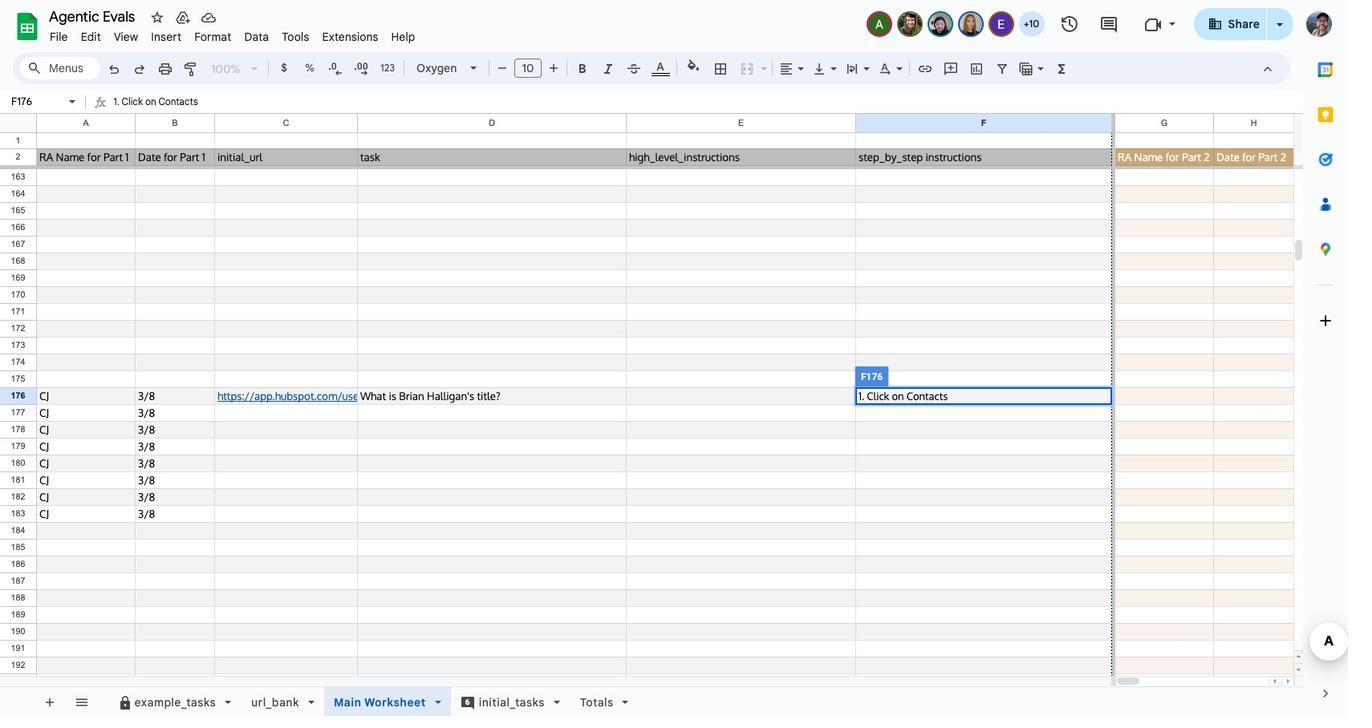 Task type: describe. For each thing, give the bounding box(es) containing it.
application containing share
[[0, 0, 1348, 717]]

share button
[[1194, 8, 1267, 40]]

katherine seehafer image
[[959, 13, 982, 35]]

Zoom field
[[205, 57, 265, 81]]

format menu item
[[188, 27, 238, 47]]

view
[[114, 30, 138, 44]]

insert menu item
[[145, 27, 188, 47]]

example_tasks
[[134, 696, 216, 710]]

insert
[[151, 30, 182, 44]]

click for 1. click on contacts
[[867, 390, 889, 403]]

url_bank
[[251, 696, 299, 710]]

worksheet
[[364, 696, 426, 710]]

Font size field
[[514, 59, 548, 79]]

click for 1. click on contacts﻿
[[122, 96, 143, 108]]

name box (⌘ + j) element
[[5, 92, 80, 112]]

Zoom text field
[[207, 58, 246, 80]]

%
[[305, 61, 314, 75]]

tab list inside menu bar banner
[[1303, 47, 1348, 672]]

font list. oxygen selected. option
[[417, 57, 461, 79]]

select merge type image
[[757, 58, 767, 63]]

initial_tasks
[[479, 696, 545, 710]]

quick sharing actions image
[[1277, 23, 1283, 48]]

1. click on contacts
[[859, 390, 948, 403]]

share
[[1228, 17, 1260, 31]]

tools menu item
[[275, 27, 316, 47]]

angela cha image
[[868, 13, 890, 35]]

123
[[380, 62, 395, 74]]

on for contacts
[[892, 390, 904, 403]]

Rename text field
[[43, 6, 144, 26]]

6
[[465, 697, 470, 708]]

% button
[[298, 56, 322, 80]]

Menus field
[[20, 57, 100, 79]]

1. for 1. click on contacts
[[859, 390, 864, 403]]

functions image
[[1053, 57, 1071, 79]]

$
[[281, 61, 287, 75]]

main worksheet
[[334, 696, 426, 710]]

1. click on contacts﻿
[[113, 96, 198, 108]]

edit menu item
[[74, 27, 107, 47]]

menu bar banner
[[0, 0, 1348, 717]]

main
[[334, 696, 362, 710]]

extensions menu item
[[316, 27, 385, 47]]

main toolbar
[[100, 56, 1075, 83]]

fill color image
[[684, 57, 703, 76]]

data menu item
[[238, 27, 275, 47]]

f176
[[861, 372, 883, 383]]

help menu item
[[385, 27, 422, 47]]

borders image
[[711, 57, 730, 79]]



Task type: vqa. For each thing, say whether or not it's contained in the screenshot.
application
yes



Task type: locate. For each thing, give the bounding box(es) containing it.
totals button
[[570, 688, 639, 717]]

on left contacts﻿
[[145, 96, 156, 108]]

click left contacts﻿
[[122, 96, 143, 108]]

on inside text box
[[145, 96, 156, 108]]

giulia masi image
[[898, 13, 921, 35]]

0 vertical spatial 1.
[[113, 96, 119, 108]]

main worksheet button
[[324, 688, 451, 717]]

1 horizontal spatial click
[[867, 390, 889, 403]]

+10
[[1024, 18, 1040, 30]]

2 horizontal spatial toolbar
[[656, 688, 659, 717]]

1 horizontal spatial on
[[892, 390, 904, 403]]

url_bank button
[[241, 688, 325, 717]]

0 horizontal spatial click
[[122, 96, 143, 108]]

menu bar
[[43, 21, 422, 47]]

oxygen
[[417, 61, 457, 75]]

0 horizontal spatial on
[[145, 96, 156, 108]]

contacts
[[907, 390, 948, 403]]

Font size text field
[[515, 59, 541, 78]]

edit
[[81, 30, 101, 44]]

1 vertical spatial on
[[892, 390, 904, 403]]

1. left contacts﻿
[[113, 96, 119, 108]]

format
[[194, 30, 231, 44]]

Star checkbox
[[116, 0, 182, 59]]

file
[[50, 30, 68, 44]]

none text field inside name box (⌘ + j) element
[[6, 94, 66, 109]]

text color image
[[651, 57, 670, 76]]

click down f176
[[867, 390, 889, 403]]

toolbar
[[33, 688, 100, 717], [102, 688, 653, 717], [656, 688, 659, 717]]

1.
[[113, 96, 119, 108], [859, 390, 864, 403]]

on for contacts﻿
[[145, 96, 156, 108]]

tools
[[282, 30, 309, 44]]

view menu item
[[107, 27, 145, 47]]

on left contacts
[[892, 390, 904, 403]]

0 vertical spatial click
[[122, 96, 143, 108]]

example_tasks button
[[107, 688, 242, 717]]

1 horizontal spatial 1.
[[859, 390, 864, 403]]

on
[[145, 96, 156, 108], [892, 390, 904, 403]]

extensions
[[322, 30, 378, 44]]

1 toolbar from the left
[[33, 688, 100, 717]]

contacts﻿
[[159, 96, 198, 108]]

menu bar inside menu bar banner
[[43, 21, 422, 47]]

1 horizontal spatial toolbar
[[102, 688, 653, 717]]

michele murakami image
[[929, 13, 951, 35]]

1 vertical spatial click
[[867, 390, 889, 403]]

application
[[0, 0, 1348, 717]]

$ button
[[272, 56, 296, 80]]

1. Click on Contacts﻿ text field
[[113, 92, 1303, 113]]

data
[[244, 30, 269, 44]]

click
[[122, 96, 143, 108], [867, 390, 889, 403]]

+10 button
[[1017, 10, 1046, 39]]

all sheets image
[[68, 689, 94, 715]]

1. inside text box
[[113, 96, 119, 108]]

F176 field
[[859, 390, 1109, 403]]

1. down f176
[[859, 390, 864, 403]]

3 toolbar from the left
[[656, 688, 659, 717]]

menu bar containing file
[[43, 21, 422, 47]]

1. for 1. click on contacts﻿
[[113, 96, 119, 108]]

file menu item
[[43, 27, 74, 47]]

help
[[391, 30, 415, 44]]

123 button
[[375, 56, 400, 80]]

1 vertical spatial 1.
[[859, 390, 864, 403]]

2 toolbar from the left
[[102, 688, 653, 717]]

0 vertical spatial on
[[145, 96, 156, 108]]

eesa khan image
[[990, 13, 1012, 35]]

totals
[[580, 696, 613, 710]]

toolbar containing example_tasks
[[102, 688, 653, 717]]

0 horizontal spatial 1.
[[113, 96, 119, 108]]

tab list
[[1303, 47, 1348, 672]]

0 horizontal spatial toolbar
[[33, 688, 100, 717]]

click inside text box
[[122, 96, 143, 108]]

None text field
[[6, 94, 66, 109]]



